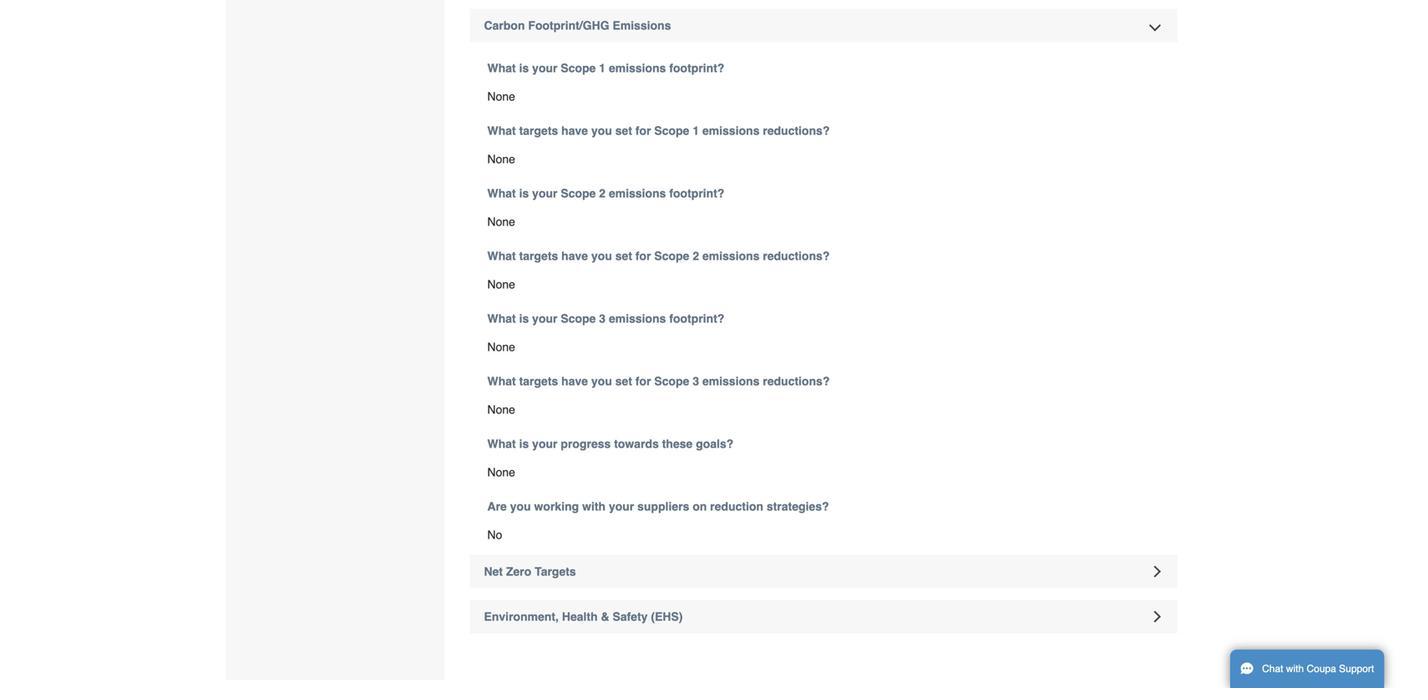 Task type: vqa. For each thing, say whether or not it's contained in the screenshot.
1
yes



Task type: describe. For each thing, give the bounding box(es) containing it.
progress
[[561, 437, 611, 451]]

set for 3
[[615, 375, 632, 388]]

targets for what targets have you set for scope 2 emissions reductions?
[[519, 249, 558, 263]]

chat
[[1262, 663, 1283, 675]]

what is your scope 2 emissions footprint?
[[487, 187, 725, 200]]

4 none from the top
[[487, 278, 515, 291]]

reduction
[[710, 500, 764, 513]]

environment, health & safety (ehs) button
[[470, 600, 1178, 634]]

chat with coupa support
[[1262, 663, 1374, 675]]

what targets have you set for scope 3 emissions reductions?
[[487, 375, 830, 388]]

6 none from the top
[[487, 403, 515, 416]]

footprint/ghg
[[528, 19, 609, 32]]

are
[[487, 500, 507, 513]]

what targets have you set for scope 1 emissions reductions?
[[487, 124, 830, 137]]

set for 2
[[615, 249, 632, 263]]

0 vertical spatial 1
[[599, 61, 606, 75]]

zero
[[506, 565, 531, 578]]

net zero targets
[[484, 565, 576, 578]]

1 vertical spatial 2
[[693, 249, 699, 263]]

reductions? for what targets have you set for scope 3 emissions reductions?
[[763, 375, 830, 388]]

you right are
[[510, 500, 531, 513]]

with inside "button"
[[1286, 663, 1304, 675]]

emissions
[[613, 19, 671, 32]]

carbon footprint/ghg emissions heading
[[470, 9, 1178, 42]]

what is your scope 3 emissions footprint?
[[487, 312, 725, 325]]

what is your scope 1 emissions footprint?
[[487, 61, 725, 75]]

on
[[693, 500, 707, 513]]

targets for what targets have you set for scope 1 emissions reductions?
[[519, 124, 558, 137]]

&
[[601, 610, 609, 624]]

your for what is your progress towards these goals?
[[532, 437, 558, 451]]

towards
[[614, 437, 659, 451]]

environment, health & safety (ehs)
[[484, 610, 683, 624]]

targets
[[535, 565, 576, 578]]

for for 1
[[636, 124, 651, 137]]

0 horizontal spatial 3
[[599, 312, 606, 325]]

1 horizontal spatial 3
[[693, 375, 699, 388]]

your for what is your scope 1 emissions footprint?
[[532, 61, 558, 75]]

1 none from the top
[[487, 90, 515, 103]]

no
[[487, 528, 502, 542]]

what for what targets have you set for scope 2 emissions reductions?
[[487, 249, 516, 263]]

coupa
[[1307, 663, 1336, 675]]

support
[[1339, 663, 1374, 675]]

health
[[562, 610, 598, 624]]

are you working with your suppliers on reduction strategies?
[[487, 500, 829, 513]]

is for what is your scope 3 emissions footprint?
[[519, 312, 529, 325]]

these
[[662, 437, 693, 451]]

chat with coupa support button
[[1230, 650, 1384, 688]]

0 horizontal spatial with
[[582, 500, 606, 513]]

what targets have you set for scope 2 emissions reductions?
[[487, 249, 830, 263]]

carbon footprint/ghg emissions
[[484, 19, 671, 32]]

have for what targets have you set for scope 2 emissions reductions?
[[561, 249, 588, 263]]

what is your progress towards these goals?
[[487, 437, 734, 451]]



Task type: locate. For each thing, give the bounding box(es) containing it.
suppliers
[[637, 500, 689, 513]]

3 none from the top
[[487, 215, 515, 228]]

you for 3
[[591, 375, 612, 388]]

2 vertical spatial targets
[[519, 375, 558, 388]]

working
[[534, 500, 579, 513]]

2 none from the top
[[487, 152, 515, 166]]

for
[[636, 124, 651, 137], [636, 249, 651, 263], [636, 375, 651, 388]]

your for what is your scope 3 emissions footprint?
[[532, 312, 558, 325]]

1 targets from the top
[[519, 124, 558, 137]]

footprint? up what targets have you set for scope 3 emissions reductions?
[[669, 312, 725, 325]]

net zero targets button
[[470, 555, 1178, 588]]

is for what is your scope 2 emissions footprint?
[[519, 187, 529, 200]]

0 vertical spatial footprint?
[[669, 61, 725, 75]]

have down the what is your scope 2 emissions footprint?
[[561, 249, 588, 263]]

2
[[599, 187, 606, 200], [693, 249, 699, 263]]

you up the what is your scope 2 emissions footprint?
[[591, 124, 612, 137]]

net
[[484, 565, 503, 578]]

3 is from the top
[[519, 312, 529, 325]]

have up the progress
[[561, 375, 588, 388]]

footprint? down emissions
[[669, 61, 725, 75]]

1 vertical spatial 1
[[693, 124, 699, 137]]

2 vertical spatial reductions?
[[763, 375, 830, 388]]

your for what is your scope 2 emissions footprint?
[[532, 187, 558, 200]]

environment, health & safety (ehs) heading
[[470, 600, 1178, 634]]

for for 3
[[636, 375, 651, 388]]

footprint? for what is your scope 2 emissions footprint?
[[669, 187, 725, 200]]

strategies?
[[767, 500, 829, 513]]

7 none from the top
[[487, 466, 515, 479]]

you down what is your scope 3 emissions footprint?
[[591, 375, 612, 388]]

have for what targets have you set for scope 3 emissions reductions?
[[561, 375, 588, 388]]

targets
[[519, 124, 558, 137], [519, 249, 558, 263], [519, 375, 558, 388]]

1 for from the top
[[636, 124, 651, 137]]

your
[[532, 61, 558, 75], [532, 187, 558, 200], [532, 312, 558, 325], [532, 437, 558, 451], [609, 500, 634, 513]]

set
[[615, 124, 632, 137], [615, 249, 632, 263], [615, 375, 632, 388]]

0 horizontal spatial 2
[[599, 187, 606, 200]]

1 have from the top
[[561, 124, 588, 137]]

with right chat
[[1286, 663, 1304, 675]]

footprint? for what is your scope 3 emissions footprint?
[[669, 312, 725, 325]]

with
[[582, 500, 606, 513], [1286, 663, 1304, 675]]

reductions?
[[763, 124, 830, 137], [763, 249, 830, 263], [763, 375, 830, 388]]

2 reductions? from the top
[[763, 249, 830, 263]]

2 for from the top
[[636, 249, 651, 263]]

4 is from the top
[[519, 437, 529, 451]]

1 horizontal spatial with
[[1286, 663, 1304, 675]]

have up the what is your scope 2 emissions footprint?
[[561, 124, 588, 137]]

is for what is your scope 1 emissions footprint?
[[519, 61, 529, 75]]

1
[[599, 61, 606, 75], [693, 124, 699, 137]]

0 vertical spatial targets
[[519, 124, 558, 137]]

6 what from the top
[[487, 375, 516, 388]]

set up towards
[[615, 375, 632, 388]]

targets for what targets have you set for scope 3 emissions reductions?
[[519, 375, 558, 388]]

what for what targets have you set for scope 3 emissions reductions?
[[487, 375, 516, 388]]

footprint? for what is your scope 1 emissions footprint?
[[669, 61, 725, 75]]

2 vertical spatial set
[[615, 375, 632, 388]]

1 vertical spatial have
[[561, 249, 588, 263]]

2 vertical spatial footprint?
[[669, 312, 725, 325]]

0 vertical spatial 2
[[599, 187, 606, 200]]

2 set from the top
[[615, 249, 632, 263]]

1 vertical spatial targets
[[519, 249, 558, 263]]

5 what from the top
[[487, 312, 516, 325]]

what for what is your scope 2 emissions footprint?
[[487, 187, 516, 200]]

you down the what is your scope 2 emissions footprint?
[[591, 249, 612, 263]]

is for what is your progress towards these goals?
[[519, 437, 529, 451]]

0 horizontal spatial 1
[[599, 61, 606, 75]]

1 vertical spatial reductions?
[[763, 249, 830, 263]]

3 set from the top
[[615, 375, 632, 388]]

with right working
[[582, 500, 606, 513]]

2 vertical spatial for
[[636, 375, 651, 388]]

0 vertical spatial with
[[582, 500, 606, 513]]

7 what from the top
[[487, 437, 516, 451]]

0 vertical spatial for
[[636, 124, 651, 137]]

(ehs)
[[651, 610, 683, 624]]

what for what is your scope 1 emissions footprint?
[[487, 61, 516, 75]]

2 what from the top
[[487, 124, 516, 137]]

1 horizontal spatial 1
[[693, 124, 699, 137]]

what for what is your progress towards these goals?
[[487, 437, 516, 451]]

for down the what is your scope 2 emissions footprint?
[[636, 249, 651, 263]]

0 vertical spatial 3
[[599, 312, 606, 325]]

have
[[561, 124, 588, 137], [561, 249, 588, 263], [561, 375, 588, 388]]

2 targets from the top
[[519, 249, 558, 263]]

for up the what is your scope 2 emissions footprint?
[[636, 124, 651, 137]]

set up the what is your scope 2 emissions footprint?
[[615, 124, 632, 137]]

1 vertical spatial 3
[[693, 375, 699, 388]]

have for what targets have you set for scope 1 emissions reductions?
[[561, 124, 588, 137]]

footprint? down what targets have you set for scope 1 emissions reductions? on the top
[[669, 187, 725, 200]]

environment,
[[484, 610, 559, 624]]

is
[[519, 61, 529, 75], [519, 187, 529, 200], [519, 312, 529, 325], [519, 437, 529, 451]]

3 reductions? from the top
[[763, 375, 830, 388]]

0 vertical spatial set
[[615, 124, 632, 137]]

4 what from the top
[[487, 249, 516, 263]]

carbon
[[484, 19, 525, 32]]

1 vertical spatial with
[[1286, 663, 1304, 675]]

carbon footprint/ghg emissions button
[[470, 9, 1178, 42]]

3 have from the top
[[561, 375, 588, 388]]

2 vertical spatial have
[[561, 375, 588, 388]]

1 vertical spatial for
[[636, 249, 651, 263]]

you for 2
[[591, 249, 612, 263]]

3 what from the top
[[487, 187, 516, 200]]

safety
[[613, 610, 648, 624]]

1 horizontal spatial 2
[[693, 249, 699, 263]]

1 is from the top
[[519, 61, 529, 75]]

goals?
[[696, 437, 734, 451]]

what
[[487, 61, 516, 75], [487, 124, 516, 137], [487, 187, 516, 200], [487, 249, 516, 263], [487, 312, 516, 325], [487, 375, 516, 388], [487, 437, 516, 451]]

1 vertical spatial footprint?
[[669, 187, 725, 200]]

emissions
[[609, 61, 666, 75], [702, 124, 760, 137], [609, 187, 666, 200], [702, 249, 760, 263], [609, 312, 666, 325], [702, 375, 760, 388]]

2 have from the top
[[561, 249, 588, 263]]

5 none from the top
[[487, 340, 515, 354]]

2 footprint? from the top
[[669, 187, 725, 200]]

0 vertical spatial reductions?
[[763, 124, 830, 137]]

1 reductions? from the top
[[763, 124, 830, 137]]

what for what targets have you set for scope 1 emissions reductions?
[[487, 124, 516, 137]]

for for 2
[[636, 249, 651, 263]]

3 for from the top
[[636, 375, 651, 388]]

you
[[591, 124, 612, 137], [591, 249, 612, 263], [591, 375, 612, 388], [510, 500, 531, 513]]

none
[[487, 90, 515, 103], [487, 152, 515, 166], [487, 215, 515, 228], [487, 278, 515, 291], [487, 340, 515, 354], [487, 403, 515, 416], [487, 466, 515, 479]]

reductions? for what targets have you set for scope 1 emissions reductions?
[[763, 124, 830, 137]]

1 what from the top
[[487, 61, 516, 75]]

set down the what is your scope 2 emissions footprint?
[[615, 249, 632, 263]]

footprint?
[[669, 61, 725, 75], [669, 187, 725, 200], [669, 312, 725, 325]]

3 footprint? from the top
[[669, 312, 725, 325]]

1 set from the top
[[615, 124, 632, 137]]

set for 1
[[615, 124, 632, 137]]

you for 1
[[591, 124, 612, 137]]

what for what is your scope 3 emissions footprint?
[[487, 312, 516, 325]]

reductions? for what targets have you set for scope 2 emissions reductions?
[[763, 249, 830, 263]]

0 vertical spatial have
[[561, 124, 588, 137]]

3
[[599, 312, 606, 325], [693, 375, 699, 388]]

net zero targets heading
[[470, 555, 1178, 588]]

1 footprint? from the top
[[669, 61, 725, 75]]

2 is from the top
[[519, 187, 529, 200]]

3 targets from the top
[[519, 375, 558, 388]]

for up towards
[[636, 375, 651, 388]]

scope
[[561, 61, 596, 75], [654, 124, 689, 137], [561, 187, 596, 200], [654, 249, 689, 263], [561, 312, 596, 325], [654, 375, 689, 388]]

1 vertical spatial set
[[615, 249, 632, 263]]



